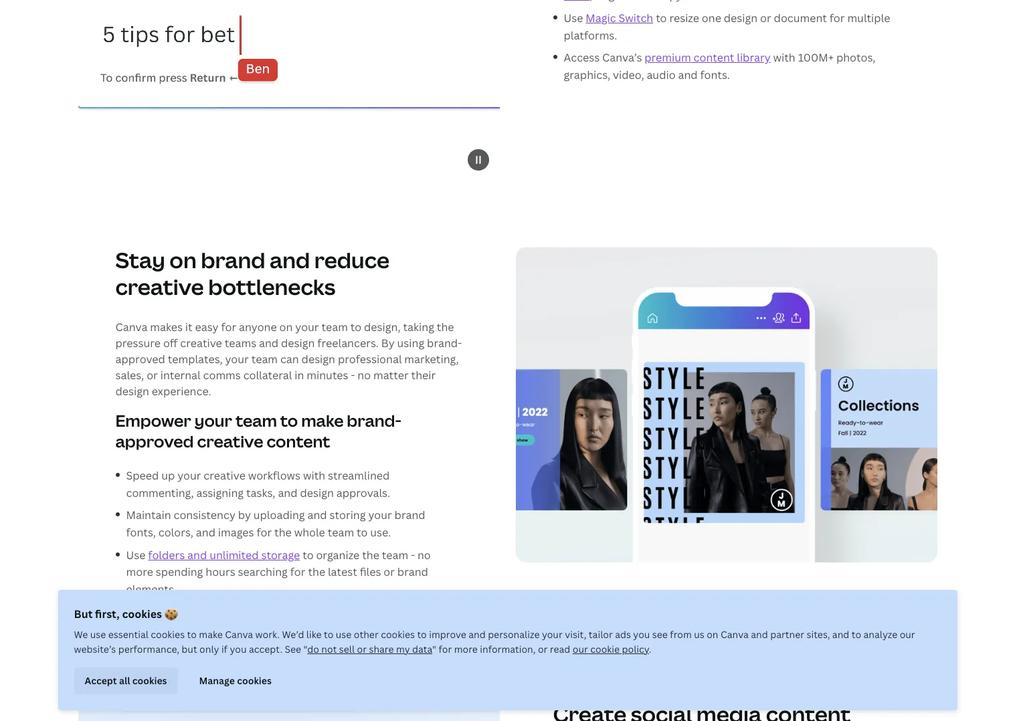 Task type: locate. For each thing, give the bounding box(es) containing it.
0 vertical spatial make
[[301, 410, 344, 432]]

2 vertical spatial brand
[[398, 565, 428, 580]]

1 horizontal spatial -
[[411, 548, 415, 563]]

for down uploading
[[257, 526, 272, 540]]

1 horizontal spatial use
[[336, 629, 352, 641]]

1 horizontal spatial with
[[774, 50, 796, 65]]

for inside "to organize the team - no more spending hours searching for the latest files or brand elements."
[[290, 565, 306, 580]]

manage
[[199, 675, 235, 687]]

0 horizontal spatial "
[[304, 643, 307, 656]]

on inside we use essential cookies to make canva work. we'd like to use other cookies to improve and personalize your visit, tailor ads you see from us on canva and partner sites, and to analyze our website's performance, but only if you accept. see "
[[707, 629, 719, 641]]

for
[[830, 11, 845, 25], [221, 320, 236, 335], [257, 526, 272, 540], [290, 565, 306, 580], [439, 643, 452, 656]]

"
[[304, 643, 307, 656], [433, 643, 437, 656]]

use
[[90, 629, 106, 641], [336, 629, 352, 641]]

team inside the empower your team to make brand- approved creative content
[[236, 410, 277, 432]]

your down teams
[[225, 352, 249, 367]]

1 horizontal spatial make
[[301, 410, 344, 432]]

" down the improve
[[433, 643, 437, 656]]

1 vertical spatial brand-
[[347, 410, 402, 432]]

make inside the empower your team to make brand- approved creative content
[[301, 410, 344, 432]]

0 vertical spatial you
[[634, 629, 650, 641]]

but
[[74, 607, 93, 622]]

all
[[119, 675, 130, 687]]

organize
[[316, 548, 360, 563]]

use for to organize the team - no more spending hours searching for the latest files or brand elements.
[[126, 548, 146, 563]]

0 vertical spatial on
[[170, 246, 197, 274]]

and down premium content library link
[[679, 68, 698, 82]]

1 horizontal spatial "
[[433, 643, 437, 656]]

to down whole
[[303, 548, 314, 563]]

1 vertical spatial more
[[454, 643, 478, 656]]

sales,
[[115, 368, 144, 383]]

do not sell or share my data link
[[307, 643, 433, 656]]

0 horizontal spatial more
[[126, 565, 153, 580]]

make up only
[[199, 629, 223, 641]]

0 vertical spatial approved
[[115, 352, 165, 367]]

the up files
[[362, 548, 380, 563]]

1 vertical spatial brand
[[395, 508, 426, 523]]

0 horizontal spatial canva
[[115, 320, 148, 335]]

searching
[[238, 565, 288, 580]]

collateral
[[243, 368, 292, 383]]

1 horizontal spatial brand-
[[427, 336, 462, 351]]

on right anyone
[[280, 320, 293, 335]]

brand- down matter
[[347, 410, 402, 432]]

to left use.
[[357, 526, 368, 540]]

taking
[[403, 320, 434, 335]]

resize
[[670, 11, 700, 25]]

1 vertical spatial -
[[411, 548, 415, 563]]

cookies down accept.
[[237, 675, 272, 687]]

0 horizontal spatial no
[[358, 368, 371, 383]]

we use essential cookies to make canva work. we'd like to use other cookies to improve and personalize your visit, tailor ads you see from us on canva and partner sites, and to analyze our website's performance, but only if you accept. see "
[[74, 629, 916, 656]]

your up can
[[295, 320, 319, 335]]

the inside maintain consistency by uploading and storing your brand fonts, colors, and images for the whole team to use.
[[275, 526, 292, 540]]

the inside canva makes it easy for anyone on your team to design, taking the pressure off creative teams and design freelancers. by using brand- approved templates, your team can design professional marketing, sales, or internal comms collateral in minutes - no matter their design experience.
[[437, 320, 454, 335]]

switch
[[619, 11, 654, 25]]

approved down pressure
[[115, 352, 165, 367]]

document
[[774, 11, 827, 25]]

do not sell or share my data " for more information, or read our cookie policy .
[[307, 643, 652, 656]]

1 vertical spatial approved
[[115, 431, 194, 453]]

use down fonts,
[[126, 548, 146, 563]]

brand- up marketing,
[[427, 336, 462, 351]]

canva up if
[[225, 629, 253, 641]]

our right analyze
[[900, 629, 916, 641]]

graphics,
[[564, 68, 611, 82]]

and right sites,
[[833, 629, 850, 641]]

1 vertical spatial with
[[303, 469, 325, 484]]

canva right us
[[721, 629, 749, 641]]

or left document
[[761, 11, 772, 25]]

marketing,
[[405, 352, 459, 367]]

0 horizontal spatial our
[[573, 643, 588, 656]]

your inside the empower your team to make brand- approved creative content
[[195, 410, 232, 432]]

" right see
[[304, 643, 307, 656]]

pressure
[[115, 336, 161, 351]]

content up workflows
[[267, 431, 330, 453]]

elements.
[[126, 582, 177, 597]]

1 horizontal spatial use
[[564, 11, 583, 25]]

whole
[[294, 526, 325, 540]]

2 " from the left
[[433, 643, 437, 656]]

from
[[670, 629, 692, 641]]

0 horizontal spatial with
[[303, 469, 325, 484]]

0 vertical spatial -
[[351, 368, 355, 383]]

creative up "assigning"
[[204, 469, 246, 484]]

not
[[322, 643, 337, 656]]

the left the latest
[[308, 565, 325, 580]]

brand inside maintain consistency by uploading and storing your brand fonts, colors, and images for the whole team to use.
[[395, 508, 426, 523]]

use up website's on the left of the page
[[90, 629, 106, 641]]

and left reduce
[[270, 246, 310, 274]]

2 vertical spatial on
[[707, 629, 719, 641]]

1 horizontal spatial no
[[418, 548, 431, 563]]

0 horizontal spatial use
[[90, 629, 106, 641]]

1 vertical spatial you
[[230, 643, 247, 656]]

to up but on the bottom of page
[[187, 629, 197, 641]]

content up fonts.
[[694, 50, 735, 65]]

2 horizontal spatial canva
[[721, 629, 749, 641]]

cookies
[[122, 607, 162, 622], [151, 629, 185, 641], [381, 629, 415, 641], [132, 675, 167, 687], [237, 675, 272, 687]]

and
[[679, 68, 698, 82], [270, 246, 310, 274], [259, 336, 279, 351], [278, 486, 298, 501], [308, 508, 327, 523], [196, 526, 216, 540], [188, 548, 207, 563], [469, 629, 486, 641], [751, 629, 768, 641], [833, 629, 850, 641]]

cookies up my
[[381, 629, 415, 641]]

0 horizontal spatial brand-
[[347, 410, 402, 432]]

design up storing
[[300, 486, 334, 501]]

stay
[[115, 246, 165, 274]]

their
[[411, 368, 436, 383]]

for down the improve
[[439, 643, 452, 656]]

more up elements. on the left of the page
[[126, 565, 153, 580]]

1 vertical spatial on
[[280, 320, 293, 335]]

manage cookies
[[199, 675, 272, 687]]

2 approved from the top
[[115, 431, 194, 453]]

sell
[[339, 643, 355, 656]]

to left resize
[[656, 11, 667, 25]]

with right workflows
[[303, 469, 325, 484]]

approved
[[115, 352, 165, 367], [115, 431, 194, 453]]

0 vertical spatial use
[[564, 11, 583, 25]]

with right "library"
[[774, 50, 796, 65]]

approved inside the empower your team to make brand- approved creative content
[[115, 431, 194, 453]]

and inside stay on brand and reduce creative bottlenecks
[[270, 246, 310, 274]]

1 horizontal spatial our
[[900, 629, 916, 641]]

read
[[550, 643, 571, 656]]

for inside maintain consistency by uploading and storing your brand fonts, colors, and images for the whole team to use.
[[257, 526, 272, 540]]

1 " from the left
[[304, 643, 307, 656]]

on right us
[[707, 629, 719, 641]]

team down collateral
[[236, 410, 277, 432]]

for left multiple
[[830, 11, 845, 25]]

to organize the team - no more spending hours searching for the latest files or brand elements.
[[126, 548, 431, 597]]

creative up speed up your creative workflows with streamlined commenting, assigning tasks, and design approvals.
[[197, 431, 263, 453]]

photos,
[[837, 50, 876, 65]]

performance,
[[118, 643, 179, 656]]

your up the read
[[542, 629, 563, 641]]

audio
[[647, 68, 676, 82]]

0 horizontal spatial on
[[170, 246, 197, 274]]

for down storage
[[290, 565, 306, 580]]

creative up makes
[[115, 272, 204, 301]]

.
[[649, 643, 652, 656]]

brand inside stay on brand and reduce creative bottlenecks
[[201, 246, 265, 274]]

canva inside canva makes it easy for anyone on your team to design, taking the pressure off creative teams and design freelancers. by using brand- approved templates, your team can design professional marketing, sales, or internal comms collateral in minutes - no matter their design experience.
[[115, 320, 148, 335]]

1 horizontal spatial on
[[280, 320, 293, 335]]

information,
[[480, 643, 536, 656]]

creative inside stay on brand and reduce creative bottlenecks
[[115, 272, 204, 301]]

and down workflows
[[278, 486, 298, 501]]

like
[[307, 629, 322, 641]]

sites,
[[807, 629, 830, 641]]

the down uploading
[[275, 526, 292, 540]]

do
[[307, 643, 319, 656]]

1 vertical spatial content
[[267, 431, 330, 453]]

0 vertical spatial brand-
[[427, 336, 462, 351]]

1 vertical spatial no
[[418, 548, 431, 563]]

1 horizontal spatial canva
[[225, 629, 253, 641]]

1 approved from the top
[[115, 352, 165, 367]]

the right taking
[[437, 320, 454, 335]]

we'd
[[282, 629, 304, 641]]

on inside stay on brand and reduce creative bottlenecks
[[170, 246, 197, 274]]

teams
[[225, 336, 256, 351]]

cookie
[[591, 643, 620, 656]]

accept all cookies
[[85, 675, 167, 687]]

one
[[702, 11, 722, 25]]

with
[[774, 50, 796, 65], [303, 469, 325, 484]]

assigning
[[196, 486, 244, 501]]

1 vertical spatial use
[[126, 548, 146, 563]]

you right if
[[230, 643, 247, 656]]

accept.
[[249, 643, 283, 656]]

or right files
[[384, 565, 395, 580]]

creative down easy
[[180, 336, 222, 351]]

and left partner
[[751, 629, 768, 641]]

my
[[396, 643, 410, 656]]

approved up speed
[[115, 431, 194, 453]]

and up whole
[[308, 508, 327, 523]]

or
[[761, 11, 772, 25], [147, 368, 158, 383], [384, 565, 395, 580], [357, 643, 367, 656], [538, 643, 548, 656]]

0 horizontal spatial you
[[230, 643, 247, 656]]

0 horizontal spatial content
[[267, 431, 330, 453]]

magic
[[586, 11, 616, 25]]

your right the up
[[178, 469, 201, 484]]

to left analyze
[[852, 629, 862, 641]]

matter
[[374, 368, 409, 383]]

and down anyone
[[259, 336, 279, 351]]

1 vertical spatial make
[[199, 629, 223, 641]]

to inside canva makes it easy for anyone on your team to design, taking the pressure off creative teams and design freelancers. by using brand- approved templates, your team can design professional marketing, sales, or internal comms collateral in minutes - no matter their design experience.
[[351, 320, 362, 335]]

access canva's premium content library
[[564, 50, 771, 65]]

team down storing
[[328, 526, 354, 540]]

with inside with 100m+ photos, graphics, video, audio and fonts.
[[774, 50, 796, 65]]

0 vertical spatial with
[[774, 50, 796, 65]]

our down visit,
[[573, 643, 588, 656]]

and up spending
[[188, 548, 207, 563]]

streamlined
[[328, 469, 390, 484]]

0 vertical spatial content
[[694, 50, 735, 65]]

0 vertical spatial more
[[126, 565, 153, 580]]

2 horizontal spatial on
[[707, 629, 719, 641]]

your down experience.
[[195, 410, 232, 432]]

1 horizontal spatial you
[[634, 629, 650, 641]]

0 horizontal spatial make
[[199, 629, 223, 641]]

0 vertical spatial brand
[[201, 246, 265, 274]]

only
[[200, 643, 219, 656]]

ads
[[615, 629, 631, 641]]

or inside canva makes it easy for anyone on your team to design, taking the pressure off creative teams and design freelancers. by using brand- approved templates, your team can design professional marketing, sales, or internal comms collateral in minutes - no matter their design experience.
[[147, 368, 158, 383]]

1 use from the left
[[90, 629, 106, 641]]

your inside we use essential cookies to make canva work. we'd like to use other cookies to improve and personalize your visit, tailor ads you see from us on canva and partner sites, and to analyze our website's performance, but only if you accept. see "
[[542, 629, 563, 641]]

0 vertical spatial our
[[900, 629, 916, 641]]

we
[[74, 629, 88, 641]]

canva up pressure
[[115, 320, 148, 335]]

make down minutes
[[301, 410, 344, 432]]

fonts.
[[701, 68, 730, 82]]

you up policy in the bottom of the page
[[634, 629, 650, 641]]

use up platforms.
[[564, 11, 583, 25]]

use up sell
[[336, 629, 352, 641]]

first,
[[95, 607, 120, 622]]

your up use.
[[369, 508, 392, 523]]

on right stay
[[170, 246, 197, 274]]

to up freelancers.
[[351, 320, 362, 335]]

team down use.
[[382, 548, 409, 563]]

design
[[724, 11, 758, 25], [281, 336, 315, 351], [302, 352, 335, 367], [115, 384, 149, 399], [300, 486, 334, 501]]

" inside we use essential cookies to make canva work. we'd like to use other cookies to improve and personalize your visit, tailor ads you see from us on canva and partner sites, and to analyze our website's performance, but only if you accept. see "
[[304, 643, 307, 656]]

0 horizontal spatial -
[[351, 368, 355, 383]]

with 100m+ photos, graphics, video, audio and fonts.
[[564, 50, 876, 82]]

our cookie policy link
[[573, 643, 649, 656]]

use
[[564, 11, 583, 25], [126, 548, 146, 563]]

or right "sales,"
[[147, 368, 158, 383]]

team inside maintain consistency by uploading and storing your brand fonts, colors, and images for the whole team to use.
[[328, 526, 354, 540]]

0 horizontal spatial use
[[126, 548, 146, 563]]

on
[[170, 246, 197, 274], [280, 320, 293, 335], [707, 629, 719, 641]]

to
[[656, 11, 667, 25], [351, 320, 362, 335], [280, 410, 298, 432], [357, 526, 368, 540], [303, 548, 314, 563], [187, 629, 197, 641], [324, 629, 334, 641], [417, 629, 427, 641], [852, 629, 862, 641]]

it
[[185, 320, 193, 335]]

empower your team to make brand- approved creative content
[[115, 410, 402, 453]]

0 vertical spatial no
[[358, 368, 371, 383]]

our inside we use essential cookies to make canva work. we'd like to use other cookies to improve and personalize your visit, tailor ads you see from us on canva and partner sites, and to analyze our website's performance, but only if you accept. see "
[[900, 629, 916, 641]]

-
[[351, 368, 355, 383], [411, 548, 415, 563]]

to inside the to resize one design or document for multiple platforms.
[[656, 11, 667, 25]]

design right one
[[724, 11, 758, 25]]

more down the improve
[[454, 643, 478, 656]]

reduce
[[315, 246, 390, 274]]

uploading
[[254, 508, 305, 523]]

to down in
[[280, 410, 298, 432]]

for inside canva makes it easy for anyone on your team to design, taking the pressure off creative teams and design freelancers. by using brand- approved templates, your team can design professional marketing, sales, or internal comms collateral in minutes - no matter their design experience.
[[221, 320, 236, 335]]

for up teams
[[221, 320, 236, 335]]



Task type: describe. For each thing, give the bounding box(es) containing it.
folders and unlimited storage link
[[148, 548, 300, 563]]

multiple
[[848, 11, 891, 25]]

premium
[[645, 50, 691, 65]]

makes
[[150, 320, 183, 335]]

🍪
[[165, 607, 178, 622]]

policy
[[622, 643, 649, 656]]

tasks,
[[246, 486, 276, 501]]

brand- inside the empower your team to make brand- approved creative content
[[347, 410, 402, 432]]

maintain consistency by uploading and storing your brand fonts, colors, and images for the whole team to use.
[[126, 508, 426, 540]]

if
[[222, 643, 228, 656]]

no inside canva makes it easy for anyone on your team to design, taking the pressure off creative teams and design freelancers. by using brand- approved templates, your team can design professional marketing, sales, or internal comms collateral in minutes - no matter their design experience.
[[358, 368, 371, 383]]

use for to resize one design or document for multiple platforms.
[[564, 11, 583, 25]]

cookies up essential
[[122, 607, 162, 622]]

data
[[412, 643, 433, 656]]

your inside speed up your creative workflows with streamlined commenting, assigning tasks, and design approvals.
[[178, 469, 201, 484]]

colors,
[[159, 526, 193, 540]]

professional
[[338, 352, 402, 367]]

stay on brand and reduce creative bottlenecks
[[115, 246, 390, 301]]

to resize one design or document for multiple platforms.
[[564, 11, 891, 43]]

with inside speed up your creative workflows with streamlined commenting, assigning tasks, and design approvals.
[[303, 469, 325, 484]]

approved inside canva makes it easy for anyone on your team to design, taking the pressure off creative teams and design freelancers. by using brand- approved templates, your team can design professional marketing, sales, or internal comms collateral in minutes - no matter their design experience.
[[115, 352, 165, 367]]

design inside the to resize one design or document for multiple platforms.
[[724, 11, 758, 25]]

more inside "to organize the team - no more spending hours searching for the latest files or brand elements."
[[126, 565, 153, 580]]

speed
[[126, 469, 159, 484]]

or left the read
[[538, 643, 548, 656]]

on inside canva makes it easy for anyone on your team to design, taking the pressure off creative teams and design freelancers. by using brand- approved templates, your team can design professional marketing, sales, or internal comms collateral in minutes - no matter their design experience.
[[280, 320, 293, 335]]

use magic switch
[[564, 11, 654, 25]]

hours
[[206, 565, 235, 580]]

files
[[360, 565, 381, 580]]

no inside "to organize the team - no more spending hours searching for the latest files or brand elements."
[[418, 548, 431, 563]]

speed up your creative workflows with streamlined commenting, assigning tasks, and design approvals.
[[126, 469, 390, 501]]

access
[[564, 50, 600, 65]]

team up collateral
[[252, 352, 278, 367]]

1 vertical spatial our
[[573, 643, 588, 656]]

accept all cookies button
[[74, 668, 178, 695]]

latest
[[328, 565, 357, 580]]

minutes
[[307, 368, 349, 383]]

analyze
[[864, 629, 898, 641]]

tailor
[[589, 629, 613, 641]]

cookies right all
[[132, 675, 167, 687]]

commenting,
[[126, 486, 194, 501]]

make inside we use essential cookies to make canva work. we'd like to use other cookies to improve and personalize your visit, tailor ads you see from us on canva and partner sites, and to analyze our website's performance, but only if you accept. see "
[[199, 629, 223, 641]]

manage cookies button
[[188, 668, 282, 695]]

platforms.
[[564, 28, 618, 43]]

to up the data
[[417, 629, 427, 641]]

and inside canva makes it easy for anyone on your team to design, taking the pressure off creative teams and design freelancers. by using brand- approved templates, your team can design professional marketing, sales, or internal comms collateral in minutes - no matter their design experience.
[[259, 336, 279, 351]]

accept
[[85, 675, 117, 687]]

visit,
[[565, 629, 587, 641]]

folders
[[148, 548, 185, 563]]

1 horizontal spatial more
[[454, 643, 478, 656]]

anyone
[[239, 320, 277, 335]]

workflows
[[248, 469, 301, 484]]

video,
[[613, 68, 644, 82]]

up
[[162, 469, 175, 484]]

design inside speed up your creative workflows with streamlined commenting, assigning tasks, and design approvals.
[[300, 486, 334, 501]]

2 use from the left
[[336, 629, 352, 641]]

ui - templates image
[[516, 247, 938, 563]]

work.
[[255, 629, 280, 641]]

team up freelancers.
[[322, 320, 348, 335]]

using
[[397, 336, 425, 351]]

100m+
[[798, 50, 834, 65]]

and inside with 100m+ photos, graphics, video, audio and fonts.
[[679, 68, 698, 82]]

use.
[[370, 526, 391, 540]]

or inside "to organize the team - no more spending hours searching for the latest files or brand elements."
[[384, 565, 395, 580]]

can
[[280, 352, 299, 367]]

improve
[[429, 629, 467, 641]]

internal
[[160, 368, 201, 383]]

to right like
[[324, 629, 334, 641]]

maintain
[[126, 508, 171, 523]]

fonts,
[[126, 526, 156, 540]]

team inside "to organize the team - no more spending hours searching for the latest files or brand elements."
[[382, 548, 409, 563]]

share
[[369, 643, 394, 656]]

to inside the empower your team to make brand- approved creative content
[[280, 410, 298, 432]]

brand- inside canva makes it easy for anyone on your team to design, taking the pressure off creative teams and design freelancers. by using brand- approved templates, your team can design professional marketing, sales, or internal comms collateral in minutes - no matter their design experience.
[[427, 336, 462, 351]]

design up can
[[281, 336, 315, 351]]

and down the consistency
[[196, 526, 216, 540]]

or inside the to resize one design or document for multiple platforms.
[[761, 11, 772, 25]]

- inside "to organize the team - no more spending hours searching for the latest files or brand elements."
[[411, 548, 415, 563]]

creative inside the empower your team to make brand- approved creative content
[[197, 431, 263, 453]]

- inside canva makes it easy for anyone on your team to design, taking the pressure off creative teams and design freelancers. by using brand- approved templates, your team can design professional marketing, sales, or internal comms collateral in minutes - no matter their design experience.
[[351, 368, 355, 383]]

spending
[[156, 565, 203, 580]]

use folders and unlimited storage
[[126, 548, 300, 563]]

library
[[737, 50, 771, 65]]

magic switch link
[[586, 11, 654, 25]]

us
[[694, 629, 705, 641]]

templates,
[[168, 352, 223, 367]]

to inside maintain consistency by uploading and storing your brand fonts, colors, and images for the whole team to use.
[[357, 526, 368, 540]]

your inside maintain consistency by uploading and storing your brand fonts, colors, and images for the whole team to use.
[[369, 508, 392, 523]]

for inside the to resize one design or document for multiple platforms.
[[830, 11, 845, 25]]

unlimited
[[210, 548, 259, 563]]

1 horizontal spatial content
[[694, 50, 735, 65]]

cookies down 🍪
[[151, 629, 185, 641]]

design down "sales,"
[[115, 384, 149, 399]]

design,
[[364, 320, 401, 335]]

storage
[[261, 548, 300, 563]]

off
[[163, 336, 178, 351]]

to inside "to organize the team - no more spending hours searching for the latest files or brand elements."
[[303, 548, 314, 563]]

creative inside speed up your creative workflows with streamlined commenting, assigning tasks, and design approvals.
[[204, 469, 246, 484]]

design up minutes
[[302, 352, 335, 367]]

empower
[[115, 410, 191, 432]]

bottlenecks
[[208, 272, 336, 301]]

comms
[[203, 368, 241, 383]]

creative inside canva makes it easy for anyone on your team to design, taking the pressure off creative teams and design freelancers. by using brand- approved templates, your team can design professional marketing, sales, or internal comms collateral in minutes - no matter their design experience.
[[180, 336, 222, 351]]

website's
[[74, 643, 116, 656]]

brand inside "to organize the team - no more spending hours searching for the latest files or brand elements."
[[398, 565, 428, 580]]

see
[[653, 629, 668, 641]]

or right sell
[[357, 643, 367, 656]]

and inside speed up your creative workflows with streamlined commenting, assigning tasks, and design approvals.
[[278, 486, 298, 501]]

and up do not sell or share my data " for more information, or read our cookie policy . at the bottom
[[469, 629, 486, 641]]

consistency
[[174, 508, 236, 523]]

in
[[295, 368, 304, 383]]

partner
[[771, 629, 805, 641]]

content inside the empower your team to make brand- approved creative content
[[267, 431, 330, 453]]

but
[[182, 643, 197, 656]]

experience.
[[152, 384, 211, 399]]



Task type: vqa. For each thing, say whether or not it's contained in the screenshot.
experience.
yes



